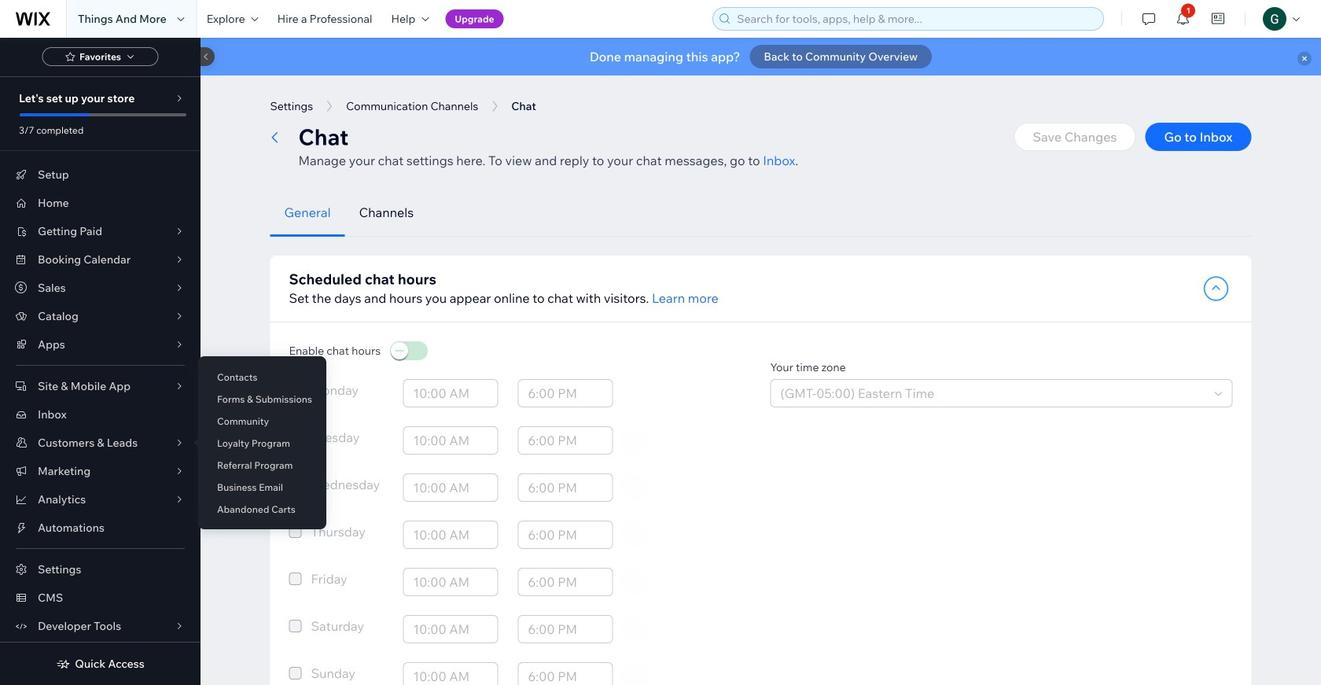 Task type: describe. For each thing, give the bounding box(es) containing it.
sidebar element
[[0, 38, 215, 685]]



Task type: locate. For each thing, give the bounding box(es) containing it.
tab list
[[270, 189, 1252, 237]]

None checkbox
[[289, 381, 359, 400], [289, 428, 360, 447], [289, 522, 366, 541], [289, 617, 364, 636], [289, 664, 356, 683], [289, 381, 359, 400], [289, 428, 360, 447], [289, 522, 366, 541], [289, 617, 364, 636], [289, 664, 356, 683]]

alert
[[201, 38, 1322, 76]]

None field
[[409, 380, 493, 407], [524, 380, 608, 407], [776, 380, 1210, 407], [409, 427, 493, 454], [524, 427, 608, 454], [409, 474, 493, 501], [524, 474, 608, 501], [409, 522, 493, 548], [524, 522, 608, 548], [409, 569, 493, 596], [524, 569, 608, 596], [409, 616, 493, 643], [524, 616, 608, 643], [409, 663, 493, 685], [524, 663, 608, 685], [409, 380, 493, 407], [524, 380, 608, 407], [776, 380, 1210, 407], [409, 427, 493, 454], [524, 427, 608, 454], [409, 474, 493, 501], [524, 474, 608, 501], [409, 522, 493, 548], [524, 522, 608, 548], [409, 569, 493, 596], [524, 569, 608, 596], [409, 616, 493, 643], [524, 616, 608, 643], [409, 663, 493, 685], [524, 663, 608, 685]]

Search for tools, apps, help & more... field
[[733, 8, 1099, 30]]

None checkbox
[[289, 475, 380, 494], [289, 570, 348, 589], [289, 475, 380, 494], [289, 570, 348, 589]]



